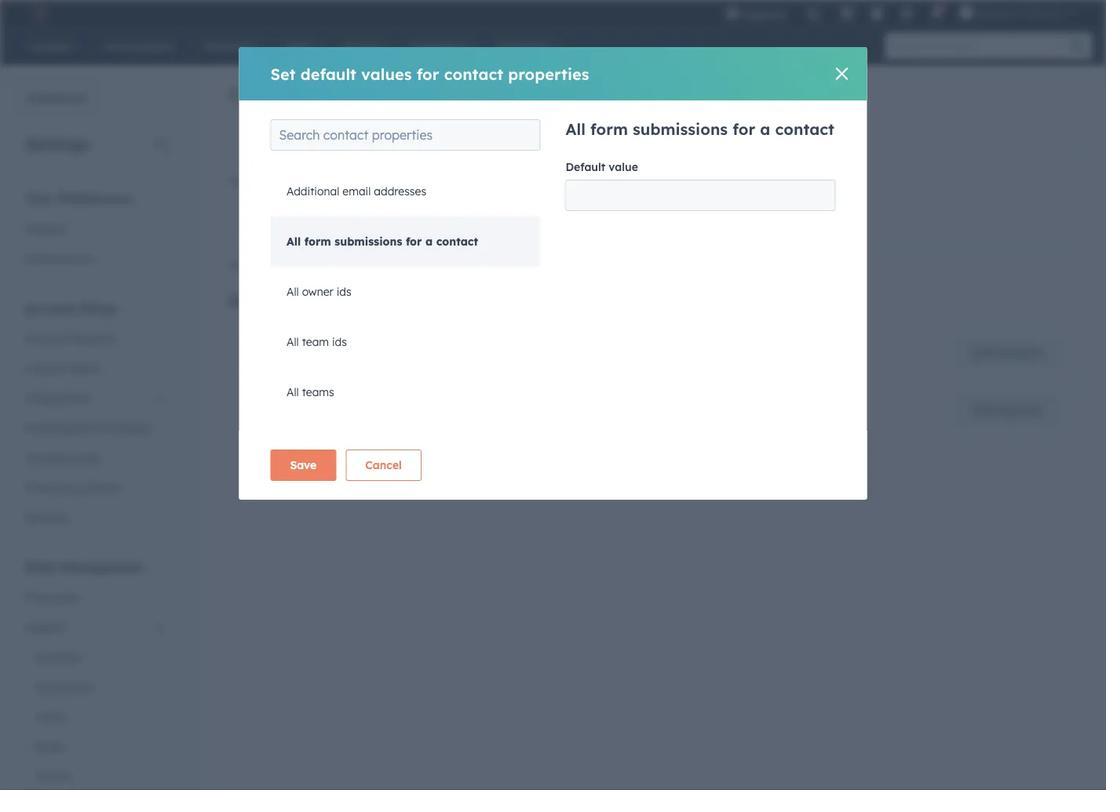 Task type: locate. For each thing, give the bounding box(es) containing it.
companies link
[[16, 672, 176, 702]]

form up default value
[[590, 119, 628, 139]]

and right date
[[507, 215, 527, 229]]

and
[[497, 174, 517, 188], [507, 215, 527, 229]]

0 vertical spatial in
[[433, 127, 442, 141]]

notifications link
[[16, 244, 176, 274]]

your
[[434, 174, 457, 188]]

1 edit defaults from the top
[[973, 346, 1042, 360]]

properties
[[508, 64, 589, 84]]

all form submissions for a contact up default value text field
[[566, 119, 835, 139]]

studios
[[1028, 6, 1064, 19]]

0 horizontal spatial all form submissions for a contact
[[286, 235, 478, 249]]

email down all
[[374, 291, 417, 311]]

contact
[[248, 345, 297, 361]]

0 vertical spatial property
[[301, 345, 356, 361]]

0 vertical spatial to
[[368, 174, 379, 188]]

0 vertical spatial account
[[25, 300, 76, 316]]

0 vertical spatial navigation
[[228, 115, 810, 154]]

&
[[57, 362, 65, 375], [66, 481, 74, 495]]

your
[[25, 190, 54, 206]]

apoptosis studios
[[977, 6, 1064, 19]]

for right types
[[733, 119, 755, 139]]

edit
[[973, 346, 995, 360], [973, 404, 995, 417]]

1 vertical spatial contact
[[775, 119, 835, 139]]

2 vertical spatial email
[[374, 291, 417, 311]]

additional
[[286, 185, 339, 198]]

& right privacy
[[66, 481, 74, 495]]

1 account from the top
[[25, 300, 76, 316]]

default down these
[[228, 291, 286, 311]]

leads
[[35, 710, 66, 724]]

dialog
[[239, 47, 867, 500]]

1 vertical spatial in
[[422, 174, 431, 188]]

footer
[[250, 215, 284, 229]]

these
[[228, 259, 258, 273]]

2 edit defaults from the top
[[973, 404, 1042, 417]]

1 vertical spatial property
[[312, 403, 367, 418]]

1 vertical spatial tracking
[[25, 451, 69, 465]]

values
[[361, 64, 412, 84], [291, 291, 342, 311]]

all owner ids
[[286, 285, 351, 299]]

general
[[25, 222, 65, 236]]

1 vertical spatial navigation
[[228, 203, 1081, 242]]

values right default
[[361, 64, 412, 84]]

property
[[301, 345, 356, 361], [312, 403, 367, 418]]

1 vertical spatial ids
[[332, 335, 347, 349]]

& inside the users & teams link
[[57, 362, 65, 375]]

1 horizontal spatial in
[[433, 127, 442, 141]]

contact
[[444, 64, 503, 84], [775, 119, 835, 139], [436, 235, 478, 249]]

& for privacy
[[66, 481, 74, 495]]

1 vertical spatial &
[[66, 481, 74, 495]]

company property defaults
[[248, 403, 422, 418]]

privacy & consent
[[25, 481, 119, 495]]

rss date and times
[[456, 215, 558, 229]]

defaults
[[360, 345, 411, 361], [998, 346, 1042, 360], [371, 403, 422, 418], [998, 404, 1042, 417]]

0 horizontal spatial values
[[291, 291, 342, 311]]

subscription types link
[[578, 115, 721, 153]]

in
[[433, 127, 442, 141], [422, 174, 431, 188]]

values down will
[[291, 291, 342, 311]]

1 horizontal spatial all form submissions for a contact
[[566, 119, 835, 139]]

0 vertical spatial ids
[[336, 285, 351, 299]]

date
[[480, 215, 504, 229]]

submissions
[[633, 119, 728, 139], [334, 235, 402, 249]]

teams
[[302, 386, 334, 399]]

2 edit from the top
[[973, 404, 995, 417]]

help image
[[870, 7, 884, 21]]

0 horizontal spatial in
[[422, 174, 431, 188]]

notifications button
[[924, 0, 950, 25]]

& inside privacy & consent link
[[66, 481, 74, 495]]

1 vertical spatial form
[[304, 235, 331, 249]]

property down teams
[[312, 403, 367, 418]]

0 vertical spatial email
[[342, 185, 370, 198]]

1 edit defaults button from the top
[[954, 338, 1062, 369]]

navigation
[[228, 115, 810, 154], [228, 203, 1081, 242]]

subscriptions
[[487, 127, 556, 141]]

dashboard
[[26, 91, 87, 105]]

default up how in the top of the page
[[566, 160, 606, 174]]

1 vertical spatial edit
[[973, 404, 995, 417]]

1 horizontal spatial form
[[590, 119, 628, 139]]

objects button
[[16, 613, 176, 643]]

1 vertical spatial edit defaults button
[[954, 395, 1062, 426]]

for
[[417, 64, 439, 84], [733, 119, 755, 139], [405, 235, 422, 249], [346, 291, 369, 311]]

0 vertical spatial all form submissions for a contact
[[566, 119, 835, 139]]

1 vertical spatial values
[[291, 291, 342, 311]]

save
[[290, 459, 317, 472]]

edit for company property defaults
[[973, 404, 995, 417]]

form up will
[[304, 235, 331, 249]]

settings
[[262, 259, 302, 273]]

all left team
[[286, 335, 299, 349]]

navigation up customize
[[228, 115, 810, 154]]

cancel button
[[346, 450, 422, 481]]

notifications image
[[930, 7, 944, 21]]

1 vertical spatial and
[[507, 215, 527, 229]]

tickets link
[[16, 762, 176, 791]]

emails
[[460, 174, 494, 188]]

tickets
[[35, 770, 71, 784]]

data management element
[[16, 559, 176, 791]]

all form submissions for a contact down personalization
[[286, 235, 478, 249]]

account up users
[[25, 332, 67, 345]]

to left all
[[383, 259, 393, 273]]

to
[[368, 174, 379, 188], [383, 259, 393, 273]]

times
[[530, 215, 558, 229]]

menu
[[716, 0, 1087, 31]]

ids right owner
[[336, 285, 351, 299]]

account setup
[[25, 300, 116, 316]]

and right emails
[[497, 174, 517, 188]]

all
[[396, 259, 408, 273]]

tara schultz image
[[960, 5, 974, 20]]

additional email addresses
[[286, 185, 426, 198]]

submissions down personalization
[[334, 235, 402, 249]]

0 horizontal spatial &
[[57, 362, 65, 375]]

apoptosis
[[977, 6, 1025, 19]]

1 navigation from the top
[[228, 115, 810, 154]]

default inside dialog
[[566, 160, 606, 174]]

deals
[[35, 740, 63, 754]]

0 vertical spatial a
[[760, 119, 770, 139]]

be
[[325, 259, 338, 273]]

navigation containing footer
[[228, 203, 1081, 242]]

all
[[566, 119, 586, 139], [286, 235, 301, 249], [286, 285, 299, 299], [286, 335, 299, 349], [286, 386, 299, 399]]

1 vertical spatial submissions
[[334, 235, 402, 249]]

to right want at the left top of page
[[368, 174, 379, 188]]

1 vertical spatial email
[[411, 259, 440, 273]]

0 vertical spatial edit defaults button
[[954, 338, 1062, 369]]

1 vertical spatial default
[[228, 291, 286, 311]]

1 vertical spatial account
[[25, 332, 67, 345]]

1 horizontal spatial tracking
[[743, 127, 787, 141]]

navigation containing configuration
[[228, 115, 810, 154]]

security
[[25, 511, 67, 524]]

in up your
[[433, 127, 442, 141]]

0 vertical spatial submissions
[[633, 119, 728, 139]]

companies
[[35, 680, 93, 694]]

0 horizontal spatial to
[[368, 174, 379, 188]]

1 vertical spatial edit defaults
[[973, 404, 1042, 417]]

your preferences element
[[16, 190, 176, 274]]

1 horizontal spatial default
[[566, 160, 606, 174]]

2 vertical spatial contact
[[436, 235, 478, 249]]

footer link
[[228, 203, 306, 241]]

notifications
[[25, 252, 92, 265]]

0 vertical spatial edit
[[973, 346, 995, 360]]

close image
[[836, 68, 848, 80]]

property for contact
[[301, 345, 356, 361]]

rss
[[456, 215, 477, 229]]

0 vertical spatial tracking
[[743, 127, 787, 141]]

account inside 'link'
[[25, 332, 67, 345]]

0 vertical spatial values
[[361, 64, 412, 84]]

1 horizontal spatial &
[[66, 481, 74, 495]]

0 vertical spatial default
[[566, 160, 606, 174]]

tracking inside account setup element
[[25, 451, 69, 465]]

0 vertical spatial &
[[57, 362, 65, 375]]

ids
[[336, 285, 351, 299], [332, 335, 347, 349]]

2 account from the top
[[25, 332, 67, 345]]

1 horizontal spatial to
[[383, 259, 393, 273]]

types
[[669, 127, 699, 141]]

save button
[[270, 450, 336, 481]]

contacts
[[35, 651, 81, 664]]

for down "applied"
[[346, 291, 369, 311]]

customize
[[520, 174, 572, 188]]

& for users
[[57, 362, 65, 375]]

navigation down look.
[[228, 203, 1081, 242]]

account up account defaults
[[25, 300, 76, 316]]

rss date and times link
[[434, 203, 580, 241]]

your preferences
[[25, 190, 131, 206]]

& right users
[[57, 362, 65, 375]]

edit defaults for company property defaults
[[973, 404, 1042, 417]]

default
[[566, 160, 606, 174], [228, 291, 286, 311]]

how
[[575, 174, 596, 188]]

0 horizontal spatial tracking
[[25, 451, 69, 465]]

property up teams
[[301, 345, 356, 361]]

contacts link
[[16, 643, 176, 672]]

ids for all team ids
[[332, 335, 347, 349]]

account
[[25, 300, 76, 316], [25, 332, 67, 345]]

edit defaults button for contact property defaults
[[954, 338, 1062, 369]]

submissions up look.
[[633, 119, 728, 139]]

Search contact properties search field
[[270, 119, 541, 151]]

edit defaults button for company property defaults
[[954, 395, 1062, 426]]

value
[[609, 160, 638, 174]]

set default values for contact properties
[[270, 64, 589, 84]]

users & teams link
[[16, 354, 176, 384]]

settings image
[[900, 7, 914, 21]]

form
[[590, 119, 628, 139], [304, 235, 331, 249]]

account for account setup
[[25, 300, 76, 316]]

email right you
[[342, 185, 370, 198]]

1 edit from the top
[[973, 346, 995, 360]]

ids right team
[[332, 335, 347, 349]]

2 navigation from the top
[[228, 203, 1081, 242]]

edit defaults button
[[954, 338, 1062, 369], [954, 395, 1062, 426]]

email right all
[[411, 259, 440, 273]]

marketplaces image
[[840, 7, 854, 21]]

in left your
[[422, 174, 431, 188]]

double
[[371, 127, 408, 141]]

integrations
[[25, 391, 89, 405]]

tracking
[[743, 127, 787, 141], [25, 451, 69, 465]]

0 horizontal spatial default
[[228, 291, 286, 311]]

1 vertical spatial to
[[383, 259, 393, 273]]

0 vertical spatial edit defaults
[[973, 346, 1042, 360]]

subscription
[[601, 127, 666, 141]]

0 vertical spatial form
[[590, 119, 628, 139]]

2 edit defaults button from the top
[[954, 395, 1062, 426]]

1 vertical spatial a
[[425, 235, 432, 249]]

0 vertical spatial contact
[[444, 64, 503, 84]]

types.
[[443, 259, 474, 273]]

team
[[302, 335, 329, 349]]

users
[[25, 362, 54, 375]]



Task type: describe. For each thing, give the bounding box(es) containing it.
personalization link
[[306, 203, 434, 241]]

security link
[[16, 503, 176, 533]]

email
[[228, 83, 278, 107]]

want
[[339, 174, 365, 188]]

marketplace downloads
[[25, 421, 150, 435]]

settings
[[25, 134, 89, 153]]

owner
[[302, 285, 333, 299]]

tracking for tracking
[[743, 127, 787, 141]]

all team ids
[[286, 335, 347, 349]]

personalization
[[422, 291, 545, 311]]

defaults
[[70, 332, 114, 345]]

0 horizontal spatial a
[[425, 235, 432, 249]]

apoptosis studios button
[[950, 0, 1087, 25]]

search button
[[1062, 33, 1092, 60]]

integrations button
[[16, 384, 176, 413]]

objects
[[25, 621, 65, 634]]

subscription types
[[601, 127, 699, 141]]

tracking link
[[721, 115, 809, 153]]

all left owner
[[286, 285, 299, 299]]

addresses
[[374, 185, 426, 198]]

data
[[25, 559, 56, 575]]

1 horizontal spatial values
[[361, 64, 412, 84]]

account defaults link
[[16, 324, 176, 354]]

teams
[[68, 362, 101, 375]]

settings link
[[891, 0, 924, 25]]

dialog containing set default values for contact properties
[[239, 47, 867, 500]]

set
[[270, 64, 296, 84]]

to for want
[[368, 174, 379, 188]]

choose
[[228, 174, 267, 188]]

consent
[[77, 481, 119, 495]]

default for default value
[[566, 160, 606, 174]]

default
[[301, 64, 356, 84]]

look.
[[646, 174, 671, 188]]

1 horizontal spatial submissions
[[633, 119, 728, 139]]

personalization
[[328, 215, 412, 229]]

0 horizontal spatial form
[[304, 235, 331, 249]]

preferences
[[58, 190, 131, 206]]

properties
[[25, 591, 78, 605]]

marketplaces button
[[831, 0, 864, 25]]

calling icon button
[[800, 2, 827, 25]]

properties link
[[16, 583, 176, 613]]

privacy
[[25, 481, 63, 495]]

upgrade
[[743, 7, 787, 20]]

tracking code
[[25, 451, 99, 465]]

all up default value
[[566, 119, 586, 139]]

0 vertical spatial and
[[497, 174, 517, 188]]

data management
[[25, 559, 143, 575]]

calling icon image
[[807, 8, 821, 22]]

setup
[[80, 300, 116, 316]]

email inside dialog
[[342, 185, 370, 198]]

0 horizontal spatial submissions
[[334, 235, 402, 249]]

marketplace downloads link
[[16, 413, 176, 443]]

leads link
[[16, 702, 176, 732]]

privacy & consent link
[[16, 473, 176, 503]]

double opt-in link
[[348, 115, 464, 153]]

account for account defaults
[[25, 332, 67, 345]]

contact property defaults
[[248, 345, 411, 361]]

company
[[248, 403, 308, 418]]

1 vertical spatial all form submissions for a contact
[[286, 235, 478, 249]]

search image
[[1070, 39, 1084, 53]]

hubspot link
[[19, 3, 59, 22]]

applied
[[341, 259, 380, 273]]

hubspot image
[[28, 3, 47, 22]]

tracking code link
[[16, 443, 176, 473]]

property for company
[[312, 403, 367, 418]]

should
[[609, 174, 643, 188]]

navigation for choose the data you want to display in your emails and customize how it should look.
[[228, 203, 1081, 242]]

all up settings
[[286, 235, 301, 249]]

cancel
[[365, 459, 402, 472]]

ids for all owner ids
[[336, 285, 351, 299]]

for up all
[[405, 235, 422, 249]]

edit for contact property defaults
[[973, 346, 995, 360]]

choose the data you want to display in your emails and customize how it should look.
[[228, 174, 671, 188]]

downloads
[[92, 421, 150, 435]]

for up the opt- at the left
[[417, 64, 439, 84]]

double opt-in
[[371, 127, 442, 141]]

1 horizontal spatial a
[[760, 119, 770, 139]]

Default value text field
[[566, 180, 836, 211]]

all up company
[[286, 386, 299, 399]]

code
[[72, 451, 99, 465]]

tracking for tracking code
[[25, 451, 69, 465]]

subscriptions link
[[464, 115, 578, 153]]

users & teams
[[25, 362, 101, 375]]

default values for email personalization
[[228, 291, 545, 311]]

navigation for email
[[228, 115, 810, 154]]

edit defaults for contact property defaults
[[973, 346, 1042, 360]]

opt-
[[411, 127, 433, 141]]

the
[[270, 174, 287, 188]]

general link
[[16, 214, 176, 244]]

help button
[[864, 0, 891, 25]]

menu containing apoptosis studios
[[716, 0, 1087, 31]]

data
[[290, 174, 314, 188]]

marketplace
[[25, 421, 89, 435]]

account defaults
[[25, 332, 114, 345]]

configuration
[[251, 127, 326, 141]]

default for default values for email personalization
[[228, 291, 286, 311]]

upgrade image
[[726, 7, 740, 21]]

will
[[305, 259, 322, 273]]

account setup element
[[16, 300, 176, 533]]

Search HubSpot search field
[[886, 33, 1078, 60]]

all teams
[[286, 386, 334, 399]]

configuration link
[[229, 115, 348, 153]]

and inside rss date and times link
[[507, 215, 527, 229]]

you
[[317, 174, 336, 188]]

to for applied
[[383, 259, 393, 273]]



Task type: vqa. For each thing, say whether or not it's contained in the screenshot.
topmost Account
yes



